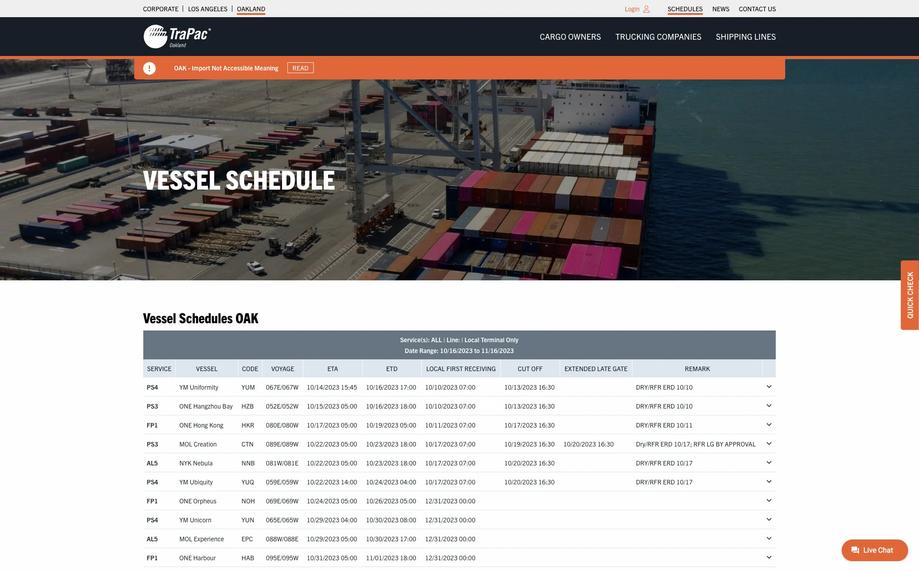 Task type: vqa. For each thing, say whether or not it's contained in the screenshot.
Phone Numbers on the bottom right of page
no



Task type: describe. For each thing, give the bounding box(es) containing it.
07:00 for 067e/067w
[[459, 383, 476, 391]]

10/30/2023 for 10/30/2023 17:00
[[366, 535, 399, 543]]

067e/067w
[[266, 383, 299, 391]]

10/19/2023 for 10/19/2023 16:30
[[504, 440, 537, 448]]

10/14/2023
[[307, 383, 339, 391]]

10/30/2023 08:00
[[366, 516, 416, 524]]

harbour
[[193, 554, 216, 562]]

noh
[[242, 497, 255, 505]]

vessel for vessel schedule
[[143, 162, 220, 195]]

095e/095w
[[266, 554, 299, 562]]

10/17/2023 07:00 for 081w/081e
[[425, 459, 476, 467]]

one hong kong
[[179, 421, 223, 429]]

local inside service(s): all | line: | local terminal only date range: 10/16/2023 to 11/16/2023
[[465, 336, 479, 344]]

not
[[211, 64, 222, 72]]

meaning
[[254, 64, 278, 72]]

vessel schedules oak
[[143, 309, 258, 326]]

lg
[[707, 440, 714, 448]]

vessel for vessel schedules oak
[[143, 309, 176, 326]]

mol for mol experience
[[179, 535, 192, 543]]

10/17 for 10/24/2023 04:00
[[677, 478, 693, 486]]

10/22/2023 for 089e/089w
[[307, 440, 339, 448]]

service(s): all | line: | local terminal only date range: 10/16/2023 to 11/16/2023
[[400, 336, 519, 355]]

08:00
[[400, 516, 416, 524]]

17:00 for 10/30/2023 17:00
[[400, 535, 416, 543]]

ctn
[[242, 440, 254, 448]]

065e/065w
[[266, 516, 299, 524]]

unicorn
[[190, 516, 211, 524]]

10/17/2023 for 081w/081e
[[425, 459, 458, 467]]

12/31/2023 for 08:00
[[425, 516, 458, 524]]

dry/rfr for 10/16/2023 18:00
[[636, 402, 662, 410]]

bay
[[222, 402, 233, 410]]

089e/089w
[[266, 440, 299, 448]]

10/17/2023 07:00 for 089e/089w
[[425, 440, 476, 448]]

10/30/2023 for 10/30/2023 08:00
[[366, 516, 399, 524]]

trucking companies link
[[608, 27, 709, 46]]

erd for 089e/089w
[[661, 440, 673, 448]]

10/20/2023 16:30 for 04:00
[[504, 478, 555, 486]]

10/23/2023 for 081w/081e
[[366, 459, 399, 467]]

erd for 080e/080w
[[663, 421, 675, 429]]

hong
[[193, 421, 208, 429]]

16:30 for 067e/067w
[[538, 383, 555, 391]]

companies
[[657, 31, 702, 42]]

10/16/2023 18:00
[[366, 402, 416, 410]]

00:00 for 05:00
[[459, 497, 476, 505]]

yum
[[242, 383, 255, 391]]

lines
[[754, 31, 776, 42]]

dry/rfr for 10/16/2023 17:00
[[636, 383, 662, 391]]

cargo owners link
[[533, 27, 608, 46]]

12/31/2023 for 17:00
[[425, 535, 458, 543]]

one for one harbour
[[179, 554, 192, 562]]

hkr
[[242, 421, 254, 429]]

login link
[[625, 5, 640, 13]]

one orpheus
[[179, 497, 216, 505]]

07:00 for 059e/059w
[[459, 478, 476, 486]]

10/26/2023
[[366, 497, 399, 505]]

12/31/2023 00:00 for 18:00
[[425, 554, 476, 562]]

code
[[242, 365, 258, 373]]

only
[[506, 336, 519, 344]]

contact us
[[739, 5, 776, 13]]

local first receiving
[[426, 365, 496, 373]]

10/10/2023 07:00 for 18:00
[[425, 402, 476, 410]]

16:30 for 059e/059w
[[538, 478, 555, 486]]

00:00 for 17:00
[[459, 535, 476, 543]]

10/23/2023 18:00 for 081w/081e
[[366, 459, 416, 467]]

10/20/2023 for 10/23/2023 18:00
[[504, 459, 537, 467]]

05:00 down 10/16/2023 18:00
[[400, 421, 416, 429]]

10/10/2023 for 18:00
[[425, 402, 458, 410]]

10/11
[[677, 421, 693, 429]]

05:00 for 052e/052w
[[341, 402, 357, 410]]

069e/069w
[[266, 497, 299, 505]]

hzb
[[242, 402, 254, 410]]

los angeles link
[[188, 2, 228, 15]]

04:00 for 10/29/2023 04:00
[[341, 516, 357, 524]]

10/17/2023 07:00 for 059e/059w
[[425, 478, 476, 486]]

10/22/2023 for 059e/059w
[[307, 478, 339, 486]]

erd for 052e/052w
[[663, 402, 675, 410]]

dry/rfr
[[636, 440, 659, 448]]

18:00 for 10/13/2023 16:30
[[400, 402, 416, 410]]

10/10/2023 for 17:00
[[425, 383, 458, 391]]

052e/052w
[[266, 402, 299, 410]]

read link
[[287, 62, 314, 73]]

trucking companies
[[616, 31, 702, 42]]

one for one hangzhou bay
[[179, 402, 192, 410]]

oak - import not accessible meaning
[[174, 64, 278, 72]]

10/10 for 10/16/2023 18:00
[[677, 402, 693, 410]]

10/24/2023 for 10/24/2023 04:00
[[366, 478, 399, 486]]

10/15/2023
[[307, 402, 339, 410]]

080e/080w
[[266, 421, 299, 429]]

10/14/2023 15:45
[[307, 383, 357, 391]]

17:00 for 10/16/2023 17:00
[[400, 383, 416, 391]]

quick
[[906, 297, 915, 319]]

read
[[292, 64, 308, 72]]

orpheus
[[193, 497, 216, 505]]

4 18:00 from the top
[[400, 554, 416, 562]]

los
[[188, 5, 199, 13]]

07:00 for 080e/080w
[[459, 421, 476, 429]]

10/22/2023 14:00
[[307, 478, 357, 486]]

oakland image
[[143, 24, 211, 49]]

etd
[[386, 365, 398, 373]]

eta
[[327, 365, 338, 373]]

07:00 for 089e/089w
[[459, 440, 476, 448]]

schedules link
[[668, 2, 703, 15]]

dry/rfr erd 10/17 for 10/23/2023 18:00
[[636, 459, 693, 467]]

cut off
[[518, 365, 543, 373]]

10/24/2023 for 10/24/2023 05:00
[[307, 497, 339, 505]]

ps4 for ym uniformity
[[147, 383, 158, 391]]

10/17/2023 for 089e/089w
[[425, 440, 458, 448]]

12/31/2023 00:00 for 05:00
[[425, 497, 476, 505]]

us
[[768, 5, 776, 13]]

1 vertical spatial oak
[[236, 309, 258, 326]]

ps4 for ym unicorn
[[147, 516, 158, 524]]

10/17/2023 for 059e/059w
[[425, 478, 458, 486]]

10/19/2023 16:30
[[504, 440, 555, 448]]

15:45
[[341, 383, 357, 391]]

hab
[[242, 554, 254, 562]]

ym unicorn
[[179, 516, 211, 524]]

00:00 for 18:00
[[459, 554, 476, 562]]

05:00 for 088w/088e
[[341, 535, 357, 543]]

10/19/2023 05:00
[[366, 421, 416, 429]]

range:
[[419, 347, 439, 355]]

menu bar containing schedules
[[663, 2, 781, 15]]

hangzhou
[[193, 402, 221, 410]]

10/22/2023 05:00 for 081w/081e
[[307, 459, 357, 467]]

extended
[[565, 365, 596, 373]]

banner containing cargo owners
[[0, 17, 919, 80]]

04:00 for 10/24/2023 04:00
[[400, 478, 416, 486]]

schedule
[[226, 162, 335, 195]]

trucking
[[616, 31, 655, 42]]

1 horizontal spatial schedules
[[668, 5, 703, 13]]

uniformity
[[190, 383, 218, 391]]

16:30 for 089e/089w
[[538, 440, 555, 448]]

yun
[[242, 516, 254, 524]]

fp1 for one hong kong
[[147, 421, 158, 429]]

late
[[597, 365, 611, 373]]

18:00 for 10/19/2023 16:30
[[400, 440, 416, 448]]

10/13/2023 16:30 for 17:00
[[504, 383, 555, 391]]

10/11/2023 07:00
[[425, 421, 476, 429]]

ym ubiquity
[[179, 478, 213, 486]]

mol experience
[[179, 535, 224, 543]]

10/22/2023 for 081w/081e
[[307, 459, 339, 467]]

kong
[[209, 421, 223, 429]]

ps3 for one hangzhou bay
[[147, 402, 158, 410]]

all
[[431, 336, 442, 344]]



Task type: locate. For each thing, give the bounding box(es) containing it.
1 vertical spatial schedules
[[179, 309, 233, 326]]

off
[[531, 365, 543, 373]]

1 17:00 from the top
[[400, 383, 416, 391]]

dry/rfr erd 10/10 for 10/16/2023 17:00
[[636, 383, 693, 391]]

1 10/10/2023 07:00 from the top
[[425, 383, 476, 391]]

0 vertical spatial 10/23/2023 18:00
[[366, 440, 416, 448]]

1 vertical spatial dry/rfr erd 10/10
[[636, 402, 693, 410]]

2 17:00 from the top
[[400, 535, 416, 543]]

05:00 down "10/17/2023 05:00" in the left bottom of the page
[[341, 440, 357, 448]]

0 vertical spatial 10/10
[[677, 383, 693, 391]]

rfr
[[694, 440, 705, 448]]

10/13/2023 down cut
[[504, 383, 537, 391]]

10/23/2023 for 089e/089w
[[366, 440, 399, 448]]

fp1 for one orpheus
[[147, 497, 158, 505]]

05:00 down '15:45'
[[341, 402, 357, 410]]

10/23/2023 18:00 down "10/19/2023 05:00"
[[366, 440, 416, 448]]

1 vertical spatial menu bar
[[533, 27, 783, 46]]

2 dry/rfr erd 10/17 from the top
[[636, 478, 693, 486]]

18:00 down "10/19/2023 05:00"
[[400, 440, 416, 448]]

1 horizontal spatial 10/19/2023
[[504, 440, 537, 448]]

epc
[[242, 535, 253, 543]]

2 ps4 from the top
[[147, 478, 158, 486]]

10/19/2023 down 10/16/2023 18:00
[[366, 421, 399, 429]]

05:00 for 080e/080w
[[341, 421, 357, 429]]

1 vertical spatial dry/rfr erd 10/17
[[636, 478, 693, 486]]

2 10/29/2023 from the top
[[307, 535, 339, 543]]

0 vertical spatial 10/22/2023
[[307, 440, 339, 448]]

10/13/2023 for 10/16/2023 18:00
[[504, 402, 537, 410]]

0 horizontal spatial oak
[[174, 64, 186, 72]]

2 10/23/2023 from the top
[[366, 459, 399, 467]]

0 vertical spatial dry/rfr erd 10/10
[[636, 383, 693, 391]]

al5 for mol experience
[[147, 535, 158, 543]]

al5 for nyk nebula
[[147, 459, 158, 467]]

10/10/2023 up 10/11/2023
[[425, 402, 458, 410]]

1 10/22/2023 05:00 from the top
[[307, 440, 357, 448]]

ps4 for ym ubiquity
[[147, 478, 158, 486]]

1 ps3 from the top
[[147, 402, 158, 410]]

10/24/2023 up 10/29/2023 04:00
[[307, 497, 339, 505]]

16:30 for 080e/080w
[[538, 421, 555, 429]]

0 vertical spatial 10/30/2023
[[366, 516, 399, 524]]

0 vertical spatial ps3
[[147, 402, 158, 410]]

receiving
[[465, 365, 496, 373]]

one left orpheus
[[179, 497, 192, 505]]

2 vertical spatial ps4
[[147, 516, 158, 524]]

1 vertical spatial 10/20/2023 16:30
[[504, 459, 555, 467]]

erd
[[663, 383, 675, 391], [663, 402, 675, 410], [663, 421, 675, 429], [661, 440, 673, 448], [663, 459, 675, 467], [663, 478, 675, 486]]

18:00 down 10/16/2023 17:00
[[400, 402, 416, 410]]

0 vertical spatial vessel
[[143, 162, 220, 195]]

2 vertical spatial ym
[[179, 516, 188, 524]]

1 vertical spatial 10/22/2023 05:00
[[307, 459, 357, 467]]

10/16/2023 inside service(s): all | line: | local terminal only date range: 10/16/2023 to 11/16/2023
[[440, 347, 473, 355]]

ym for ym unicorn
[[179, 516, 188, 524]]

2 vertical spatial 10/16/2023
[[366, 402, 399, 410]]

0 horizontal spatial 10/24/2023
[[307, 497, 339, 505]]

ps3 for mol creation
[[147, 440, 158, 448]]

10/17 for 10/23/2023 18:00
[[677, 459, 693, 467]]

3 12/31/2023 00:00 from the top
[[425, 535, 476, 543]]

5 07:00 from the top
[[459, 459, 476, 467]]

0 horizontal spatial |
[[444, 336, 445, 344]]

ym left unicorn
[[179, 516, 188, 524]]

10/24/2023 up the 10/26/2023
[[366, 478, 399, 486]]

3 10/22/2023 from the top
[[307, 478, 339, 486]]

0 vertical spatial ym
[[179, 383, 188, 391]]

10/23/2023 down "10/19/2023 05:00"
[[366, 440, 399, 448]]

0 vertical spatial 10/23/2023
[[366, 440, 399, 448]]

ps4
[[147, 383, 158, 391], [147, 478, 158, 486], [147, 516, 158, 524]]

1 10/17/2023 07:00 from the top
[[425, 440, 476, 448]]

dry/rfr erd 10/17; rfr lg by approval
[[636, 440, 756, 448]]

1 vertical spatial 10/10/2023 07:00
[[425, 402, 476, 410]]

05:00 for 095e/095w
[[341, 554, 357, 562]]

0 vertical spatial 10/20/2023 16:30
[[564, 440, 614, 448]]

0 vertical spatial 10/22/2023 05:00
[[307, 440, 357, 448]]

dry/rfr
[[636, 383, 662, 391], [636, 402, 662, 410], [636, 421, 662, 429], [636, 459, 662, 467], [636, 478, 662, 486]]

1 10/10/2023 from the top
[[425, 383, 458, 391]]

1 dry/rfr erd 10/17 from the top
[[636, 459, 693, 467]]

14:00
[[341, 478, 357, 486]]

10/22/2023 down "10/17/2023 05:00" in the left bottom of the page
[[307, 440, 339, 448]]

3 ps4 from the top
[[147, 516, 158, 524]]

4 12/31/2023 00:00 from the top
[[425, 554, 476, 562]]

10/10/2023 07:00 down first
[[425, 383, 476, 391]]

081w/081e
[[266, 459, 299, 467]]

0 vertical spatial dry/rfr erd 10/17
[[636, 459, 693, 467]]

10/23/2023 18:00 for 089e/089w
[[366, 440, 416, 448]]

1 vertical spatial 10/13/2023 16:30
[[504, 402, 555, 410]]

2 vertical spatial 10/17/2023 07:00
[[425, 478, 476, 486]]

3 00:00 from the top
[[459, 535, 476, 543]]

1 07:00 from the top
[[459, 383, 476, 391]]

10/17/2023 07:00
[[425, 440, 476, 448], [425, 459, 476, 467], [425, 478, 476, 486]]

fp1 for one harbour
[[147, 554, 158, 562]]

12/31/2023 00:00 for 17:00
[[425, 535, 476, 543]]

1 vertical spatial 10/22/2023
[[307, 459, 339, 467]]

1 vertical spatial 10/17/2023 07:00
[[425, 459, 476, 467]]

erd for 081w/081e
[[663, 459, 675, 467]]

088w/088e
[[266, 535, 299, 543]]

07:00 for 052e/052w
[[459, 402, 476, 410]]

0 vertical spatial 10/17/2023 07:00
[[425, 440, 476, 448]]

10/10/2023 07:00 for 17:00
[[425, 383, 476, 391]]

10/26/2023 05:00
[[366, 497, 416, 505]]

12/31/2023
[[425, 497, 458, 505], [425, 516, 458, 524], [425, 535, 458, 543], [425, 554, 458, 562]]

2 10/17/2023 07:00 from the top
[[425, 459, 476, 467]]

5 dry/rfr from the top
[[636, 478, 662, 486]]

0 horizontal spatial 04:00
[[341, 516, 357, 524]]

04:00 up '10/29/2023 05:00'
[[341, 516, 357, 524]]

ym left ubiquity in the left of the page
[[179, 478, 188, 486]]

10/30/2023 down the 10/26/2023
[[366, 516, 399, 524]]

contact
[[739, 5, 767, 13]]

16:30 for 081w/081e
[[538, 459, 555, 467]]

1 12/31/2023 from the top
[[425, 497, 458, 505]]

4 dry/rfr from the top
[[636, 459, 662, 467]]

10/13/2023 16:30 up 10/17/2023 16:30
[[504, 402, 555, 410]]

2 vertical spatial 10/22/2023
[[307, 478, 339, 486]]

-
[[188, 64, 190, 72]]

erd for 059e/059w
[[663, 478, 675, 486]]

10/13/2023
[[504, 383, 537, 391], [504, 402, 537, 410]]

dry/rfr erd 10/10 for 10/16/2023 18:00
[[636, 402, 693, 410]]

0 vertical spatial 10/24/2023
[[366, 478, 399, 486]]

1 vertical spatial 10/24/2023
[[307, 497, 339, 505]]

1 00:00 from the top
[[459, 497, 476, 505]]

10/23/2023 up the 10/24/2023 04:00
[[366, 459, 399, 467]]

10/22/2023 05:00 down "10/17/2023 05:00" in the left bottom of the page
[[307, 440, 357, 448]]

10/30/2023 17:00
[[366, 535, 416, 543]]

1 vertical spatial al5
[[147, 535, 158, 543]]

10/13/2023 16:30 for 18:00
[[504, 402, 555, 410]]

los angeles
[[188, 5, 228, 13]]

1 vertical spatial 17:00
[[400, 535, 416, 543]]

10/10 up 10/11
[[677, 402, 693, 410]]

10/23/2023 18:00 up the 10/24/2023 04:00
[[366, 459, 416, 467]]

to
[[474, 347, 480, 355]]

16:30
[[538, 383, 555, 391], [538, 402, 555, 410], [538, 421, 555, 429], [538, 440, 555, 448], [598, 440, 614, 448], [538, 459, 555, 467], [538, 478, 555, 486]]

0 vertical spatial 10/16/2023
[[440, 347, 473, 355]]

1 ym from the top
[[179, 383, 188, 391]]

10/19/2023 for 10/19/2023 05:00
[[366, 421, 399, 429]]

cargo owners
[[540, 31, 601, 42]]

1 ps4 from the top
[[147, 383, 158, 391]]

0 horizontal spatial 10/19/2023
[[366, 421, 399, 429]]

remark
[[685, 365, 710, 373]]

1 10/10 from the top
[[677, 383, 693, 391]]

10/13/2023 16:30 down cut off
[[504, 383, 555, 391]]

1 10/17 from the top
[[677, 459, 693, 467]]

fp1
[[147, 421, 158, 429], [147, 497, 158, 505], [147, 554, 158, 562]]

2 | from the left
[[462, 336, 463, 344]]

05:00 up 08:00
[[400, 497, 416, 505]]

2 dry/rfr erd 10/10 from the top
[[636, 402, 693, 410]]

2 12/31/2023 00:00 from the top
[[425, 516, 476, 524]]

0 vertical spatial 17:00
[[400, 383, 416, 391]]

10/24/2023 05:00
[[307, 497, 357, 505]]

angeles
[[201, 5, 228, 13]]

10/10/2023
[[425, 383, 458, 391], [425, 402, 458, 410]]

07:00 for 081w/081e
[[459, 459, 476, 467]]

shipping lines
[[716, 31, 776, 42]]

3 dry/rfr from the top
[[636, 421, 662, 429]]

local
[[465, 336, 479, 344], [426, 365, 445, 373]]

2 vertical spatial 10/20/2023
[[504, 478, 537, 486]]

3 07:00 from the top
[[459, 421, 476, 429]]

10/29/2023 up '10/29/2023 05:00'
[[307, 516, 339, 524]]

0 vertical spatial 10/13/2023
[[504, 383, 537, 391]]

11/01/2023 18:00
[[366, 554, 416, 562]]

10/22/2023 05:00 for 089e/089w
[[307, 440, 357, 448]]

1 mol from the top
[[179, 440, 192, 448]]

10/24/2023
[[366, 478, 399, 486], [307, 497, 339, 505]]

1 vertical spatial 10/10
[[677, 402, 693, 410]]

mol creation
[[179, 440, 217, 448]]

1 one from the top
[[179, 402, 192, 410]]

0 vertical spatial 10/19/2023
[[366, 421, 399, 429]]

| right line: in the bottom of the page
[[462, 336, 463, 344]]

3 12/31/2023 from the top
[[425, 535, 458, 543]]

ym for ym ubiquity
[[179, 478, 188, 486]]

ym
[[179, 383, 188, 391], [179, 478, 188, 486], [179, 516, 188, 524]]

quick check
[[906, 272, 915, 319]]

1 horizontal spatial |
[[462, 336, 463, 344]]

one hangzhou bay
[[179, 402, 233, 410]]

0 vertical spatial schedules
[[668, 5, 703, 13]]

2 10/17 from the top
[[677, 478, 693, 486]]

light image
[[643, 5, 650, 13]]

1 10/30/2023 from the top
[[366, 516, 399, 524]]

10/10 for 10/16/2023 17:00
[[677, 383, 693, 391]]

10/15/2023 05:00
[[307, 402, 357, 410]]

1 | from the left
[[444, 336, 445, 344]]

2 10/30/2023 from the top
[[366, 535, 399, 543]]

dry/rfr for 10/24/2023 04:00
[[636, 478, 662, 486]]

menu bar up shipping
[[663, 2, 781, 15]]

ps3
[[147, 402, 158, 410], [147, 440, 158, 448]]

nyk
[[179, 459, 192, 467]]

4 12/31/2023 from the top
[[425, 554, 458, 562]]

18:00 up the 10/24/2023 04:00
[[400, 459, 416, 467]]

2 al5 from the top
[[147, 535, 158, 543]]

0 vertical spatial menu bar
[[663, 2, 781, 15]]

10/20/2023 16:30
[[564, 440, 614, 448], [504, 459, 555, 467], [504, 478, 555, 486]]

18:00 down 10/30/2023 17:00
[[400, 554, 416, 562]]

2 vertical spatial vessel
[[196, 365, 218, 373]]

1 horizontal spatial local
[[465, 336, 479, 344]]

10/16/2023 for 10/16/2023 17:00
[[366, 383, 399, 391]]

1 vertical spatial 10/20/2023
[[504, 459, 537, 467]]

10/22/2023 05:00 up 10/22/2023 14:00 at the left bottom of page
[[307, 459, 357, 467]]

one for one orpheus
[[179, 497, 192, 505]]

10/20/2023 16:30 for 18:00
[[504, 459, 555, 467]]

banner
[[0, 17, 919, 80]]

2 ps3 from the top
[[147, 440, 158, 448]]

2 one from the top
[[179, 421, 192, 429]]

10/10/2023 07:00 up 10/11/2023 07:00 in the bottom of the page
[[425, 402, 476, 410]]

05:00 down 10/15/2023 05:00 on the left bottom
[[341, 421, 357, 429]]

2 12/31/2023 from the top
[[425, 516, 458, 524]]

2 00:00 from the top
[[459, 516, 476, 524]]

local left first
[[426, 365, 445, 373]]

0 vertical spatial al5
[[147, 459, 158, 467]]

corporate
[[143, 5, 179, 13]]

ym for ym uniformity
[[179, 383, 188, 391]]

0 vertical spatial ps4
[[147, 383, 158, 391]]

gate
[[613, 365, 628, 373]]

1 vertical spatial 10/10/2023
[[425, 402, 458, 410]]

menu bar inside banner
[[533, 27, 783, 46]]

2 fp1 from the top
[[147, 497, 158, 505]]

0 vertical spatial mol
[[179, 440, 192, 448]]

menu bar down light image
[[533, 27, 783, 46]]

10/22/2023 05:00
[[307, 440, 357, 448], [307, 459, 357, 467]]

1 10/23/2023 from the top
[[366, 440, 399, 448]]

0 vertical spatial 10/20/2023
[[564, 440, 596, 448]]

first
[[447, 365, 463, 373]]

1 10/23/2023 18:00 from the top
[[366, 440, 416, 448]]

10/29/2023 04:00
[[307, 516, 357, 524]]

import
[[191, 64, 210, 72]]

05:00 down '10/29/2023 05:00'
[[341, 554, 357, 562]]

2 ym from the top
[[179, 478, 188, 486]]

2 vertical spatial fp1
[[147, 554, 158, 562]]

1 vertical spatial ps4
[[147, 478, 158, 486]]

2 18:00 from the top
[[400, 440, 416, 448]]

17:00 up 10/16/2023 18:00
[[400, 383, 416, 391]]

0 vertical spatial 10/13/2023 16:30
[[504, 383, 555, 391]]

2 dry/rfr from the top
[[636, 402, 662, 410]]

dry/rfr erd 10/10 down "remark"
[[636, 383, 693, 391]]

ps4 down service
[[147, 383, 158, 391]]

1 vertical spatial 10/16/2023
[[366, 383, 399, 391]]

04:00 up "10/26/2023 05:00"
[[400, 478, 416, 486]]

solid image
[[143, 62, 156, 75]]

one left hangzhou
[[179, 402, 192, 410]]

cut
[[518, 365, 530, 373]]

0 vertical spatial local
[[465, 336, 479, 344]]

0 vertical spatial 10/10/2023 07:00
[[425, 383, 476, 391]]

10/22/2023 up 10/22/2023 14:00 at the left bottom of page
[[307, 459, 339, 467]]

05:00 for 069e/069w
[[341, 497, 357, 505]]

1 vertical spatial 10/17
[[677, 478, 693, 486]]

dry/rfr erd 10/10 up dry/rfr erd 10/11
[[636, 402, 693, 410]]

05:00 for 089e/089w
[[341, 440, 357, 448]]

3 fp1 from the top
[[147, 554, 158, 562]]

1 10/29/2023 from the top
[[307, 516, 339, 524]]

10/16/2023 down "etd"
[[366, 383, 399, 391]]

10/29/2023 for 10/29/2023 05:00
[[307, 535, 339, 543]]

1 10/13/2023 from the top
[[504, 383, 537, 391]]

1 dry/rfr from the top
[[636, 383, 662, 391]]

login
[[625, 5, 640, 13]]

10/29/2023
[[307, 516, 339, 524], [307, 535, 339, 543]]

05:00 down 14:00
[[341, 497, 357, 505]]

corporate link
[[143, 2, 179, 15]]

|
[[444, 336, 445, 344], [462, 336, 463, 344]]

one left the harbour
[[179, 554, 192, 562]]

10/30/2023 up 11/01/2023 at the left bottom
[[366, 535, 399, 543]]

oak
[[174, 64, 186, 72], [236, 309, 258, 326]]

1 vertical spatial local
[[426, 365, 445, 373]]

0 vertical spatial 04:00
[[400, 478, 416, 486]]

shipping lines link
[[709, 27, 783, 46]]

1 vertical spatial ym
[[179, 478, 188, 486]]

dry/rfr for 10/23/2023 18:00
[[636, 459, 662, 467]]

10/16/2023 for 10/16/2023 18:00
[[366, 402, 399, 410]]

check
[[906, 272, 915, 296]]

1 vertical spatial mol
[[179, 535, 192, 543]]

2 10/23/2023 18:00 from the top
[[366, 459, 416, 467]]

service
[[147, 365, 172, 373]]

one for one hong kong
[[179, 421, 192, 429]]

1 vertical spatial ps3
[[147, 440, 158, 448]]

0 horizontal spatial local
[[426, 365, 445, 373]]

10/19/2023 down 10/17/2023 16:30
[[504, 440, 537, 448]]

3 one from the top
[[179, 497, 192, 505]]

0 horizontal spatial schedules
[[179, 309, 233, 326]]

1 10/13/2023 16:30 from the top
[[504, 383, 555, 391]]

date
[[405, 347, 418, 355]]

news
[[712, 5, 730, 13]]

1 dry/rfr erd 10/10 from the top
[[636, 383, 693, 391]]

10/13/2023 for 10/16/2023 17:00
[[504, 383, 537, 391]]

3 18:00 from the top
[[400, 459, 416, 467]]

4 one from the top
[[179, 554, 192, 562]]

0 vertical spatial oak
[[174, 64, 186, 72]]

10/22/2023 up 10/24/2023 05:00
[[307, 478, 339, 486]]

ps4 left ym ubiquity
[[147, 478, 158, 486]]

18:00 for 10/20/2023 16:30
[[400, 459, 416, 467]]

one left the hong
[[179, 421, 192, 429]]

17:00 down 08:00
[[400, 535, 416, 543]]

10/29/2023 05:00
[[307, 535, 357, 543]]

service(s):
[[400, 336, 430, 344]]

menu bar containing cargo owners
[[533, 27, 783, 46]]

10/10 down "remark"
[[677, 383, 693, 391]]

3 ym from the top
[[179, 516, 188, 524]]

ps4 left ym unicorn
[[147, 516, 158, 524]]

dry/rfr for 10/19/2023 05:00
[[636, 421, 662, 429]]

2 07:00 from the top
[[459, 402, 476, 410]]

0 vertical spatial 10/29/2023
[[307, 516, 339, 524]]

10/10/2023 down first
[[425, 383, 458, 391]]

0 vertical spatial 10/10/2023
[[425, 383, 458, 391]]

2 10/13/2023 from the top
[[504, 402, 537, 410]]

6 07:00 from the top
[[459, 478, 476, 486]]

1 vertical spatial fp1
[[147, 497, 158, 505]]

mol for mol creation
[[179, 440, 192, 448]]

2 10/10/2023 07:00 from the top
[[425, 402, 476, 410]]

0 vertical spatial fp1
[[147, 421, 158, 429]]

cargo
[[540, 31, 566, 42]]

05:00 for 081w/081e
[[341, 459, 357, 467]]

05:00 down 10/29/2023 04:00
[[341, 535, 357, 543]]

1 vertical spatial 10/19/2023
[[504, 440, 537, 448]]

12/31/2023 for 18:00
[[425, 554, 458, 562]]

10/13/2023 16:30
[[504, 383, 555, 391], [504, 402, 555, 410]]

05:00 up 14:00
[[341, 459, 357, 467]]

1 18:00 from the top
[[400, 402, 416, 410]]

1 vertical spatial 10/13/2023
[[504, 402, 537, 410]]

vessel schedule
[[143, 162, 335, 195]]

local up the to
[[465, 336, 479, 344]]

terminal
[[481, 336, 505, 344]]

mol up "nyk"
[[179, 440, 192, 448]]

1 horizontal spatial 04:00
[[400, 478, 416, 486]]

10/16/2023 down 10/16/2023 17:00
[[366, 402, 399, 410]]

1 vertical spatial vessel
[[143, 309, 176, 326]]

dry/rfr erd 10/17 for 10/24/2023 04:00
[[636, 478, 693, 486]]

10/17;
[[674, 440, 692, 448]]

shipping
[[716, 31, 753, 42]]

1 vertical spatial 10/23/2023 18:00
[[366, 459, 416, 467]]

10/16/2023
[[440, 347, 473, 355], [366, 383, 399, 391], [366, 402, 399, 410]]

10/16/2023 down line: in the bottom of the page
[[440, 347, 473, 355]]

2 10/22/2023 05:00 from the top
[[307, 459, 357, 467]]

4 00:00 from the top
[[459, 554, 476, 562]]

00:00 for 08:00
[[459, 516, 476, 524]]

| right all on the bottom left of page
[[444, 336, 445, 344]]

1 10/22/2023 from the top
[[307, 440, 339, 448]]

0 vertical spatial 10/17
[[677, 459, 693, 467]]

12/31/2023 for 05:00
[[425, 497, 458, 505]]

12/31/2023 00:00 for 08:00
[[425, 516, 476, 524]]

2 vertical spatial 10/20/2023 16:30
[[504, 478, 555, 486]]

nnb
[[242, 459, 255, 467]]

quick check link
[[901, 261, 919, 330]]

1 vertical spatial 04:00
[[341, 516, 357, 524]]

10/11/2023
[[425, 421, 458, 429]]

ubiquity
[[190, 478, 213, 486]]

1 vertical spatial 10/29/2023
[[307, 535, 339, 543]]

4 07:00 from the top
[[459, 440, 476, 448]]

1 fp1 from the top
[[147, 421, 158, 429]]

1 12/31/2023 00:00 from the top
[[425, 497, 476, 505]]

10/30/2023
[[366, 516, 399, 524], [366, 535, 399, 543]]

menu bar
[[663, 2, 781, 15], [533, 27, 783, 46]]

1 horizontal spatial oak
[[236, 309, 258, 326]]

voyage
[[271, 365, 294, 373]]

mol down ym unicorn
[[179, 535, 192, 543]]

accessible
[[223, 64, 253, 72]]

2 10/13/2023 16:30 from the top
[[504, 402, 555, 410]]

2 mol from the top
[[179, 535, 192, 543]]

10/31/2023 05:00
[[307, 554, 357, 562]]

05:00
[[341, 402, 357, 410], [341, 421, 357, 429], [400, 421, 416, 429], [341, 440, 357, 448], [341, 459, 357, 467], [341, 497, 357, 505], [400, 497, 416, 505], [341, 535, 357, 543], [341, 554, 357, 562]]

1 horizontal spatial 10/24/2023
[[366, 478, 399, 486]]

erd for 067e/067w
[[663, 383, 675, 391]]

1 vertical spatial 10/30/2023
[[366, 535, 399, 543]]

2 10/10 from the top
[[677, 402, 693, 410]]

1 al5 from the top
[[147, 459, 158, 467]]

1 vertical spatial 10/23/2023
[[366, 459, 399, 467]]

10/13/2023 up 10/17/2023 16:30
[[504, 402, 537, 410]]

experience
[[194, 535, 224, 543]]

3 10/17/2023 07:00 from the top
[[425, 478, 476, 486]]

10/29/2023 for 10/29/2023 04:00
[[307, 516, 339, 524]]

ym left uniformity
[[179, 383, 188, 391]]

2 10/10/2023 from the top
[[425, 402, 458, 410]]

10/17
[[677, 459, 693, 467], [677, 478, 693, 486]]

2 10/22/2023 from the top
[[307, 459, 339, 467]]

16:30 for 052e/052w
[[538, 402, 555, 410]]

10/20/2023 for 10/24/2023 04:00
[[504, 478, 537, 486]]

10/29/2023 up 10/31/2023
[[307, 535, 339, 543]]



